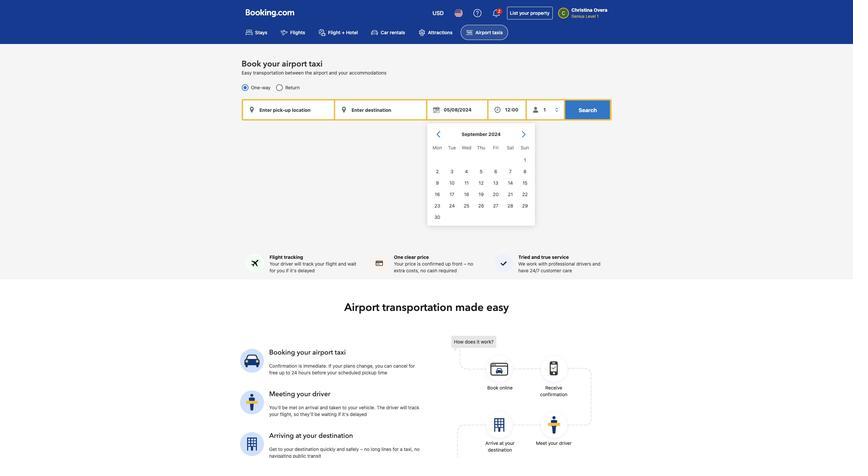 Task type: describe. For each thing, give the bounding box(es) containing it.
you'll
[[269, 405, 281, 411]]

taxi for book
[[309, 59, 323, 70]]

1 vertical spatial 2 button
[[430, 166, 445, 178]]

3 button
[[445, 166, 459, 178]]

18 button
[[459, 189, 474, 200]]

will inside you'll be met on arrival and taken to your vehicle. the driver will track your flight, so they'll be waiting if it's delayed
[[400, 405, 407, 411]]

easy
[[242, 70, 252, 76]]

2024
[[489, 132, 501, 137]]

up inside the confirmation is immediate. if your plans change, you can cancel for free up to 24 hours before your scheduled pickup time
[[279, 370, 285, 376]]

driver up arrival at the left
[[312, 390, 331, 399]]

your inside arrive at your destination
[[505, 441, 515, 447]]

your left accommodations
[[339, 70, 348, 76]]

your right meet
[[549, 441, 558, 447]]

confirmation is immediate. if your plans change, you can cancel for free up to 24 hours before your scheduled pickup time
[[269, 364, 415, 376]]

24 inside the confirmation is immediate. if your plans change, you can cancel for free up to 24 hours before your scheduled pickup time
[[292, 370, 297, 376]]

search button
[[566, 101, 610, 120]]

airport taxis link
[[461, 25, 508, 40]]

to inside the confirmation is immediate. if your plans change, you can cancel for free up to 24 hours before your scheduled pickup time
[[286, 370, 290, 376]]

25 button
[[459, 200, 474, 212]]

destination for arriving at your destination
[[319, 432, 353, 441]]

14 button
[[503, 178, 518, 189]]

work?
[[481, 339, 494, 345]]

your inside flight tracking your driver will track your flight and wait for you if it's delayed
[[270, 261, 279, 267]]

you'll be met on arrival and taken to your vehicle. the driver will track your flight, so they'll be waiting if it's delayed
[[269, 405, 420, 418]]

13
[[493, 180, 498, 186]]

21
[[508, 192, 513, 197]]

before
[[312, 370, 326, 376]]

extra
[[394, 268, 405, 274]]

7
[[509, 169, 512, 175]]

driver inside you'll be met on arrival and taken to your vehicle. the driver will track your flight, so they'll be waiting if it's delayed
[[386, 405, 399, 411]]

thu
[[477, 145, 485, 151]]

get to your destination quickly and safely – no long lines for a taxi, no navigating public transit
[[269, 447, 420, 459]]

attractions
[[428, 30, 453, 35]]

airport for airport transportation made easy
[[344, 301, 380, 316]]

pickup
[[362, 370, 377, 376]]

15 button
[[518, 178, 532, 189]]

how does it work?
[[454, 339, 494, 345]]

your inside flight tracking your driver will track your flight and wait for you if it's delayed
[[315, 261, 325, 267]]

will inside flight tracking your driver will track your flight and wait for you if it's delayed
[[294, 261, 301, 267]]

wed
[[462, 145, 471, 151]]

flights link
[[276, 25, 311, 40]]

track inside you'll be met on arrival and taken to your vehicle. the driver will track your flight, so they'll be waiting if it's delayed
[[408, 405, 420, 411]]

for for confirmation is immediate. if your plans change, you can cancel for free up to 24 hours before your scheduled pickup time
[[409, 364, 415, 369]]

attractions link
[[413, 25, 458, 40]]

receive
[[546, 386, 563, 391]]

3
[[451, 169, 453, 175]]

19 button
[[474, 189, 489, 200]]

book for online
[[488, 386, 499, 391]]

it's inside you'll be met on arrival and taken to your vehicle. the driver will track your flight, so they'll be waiting if it's delayed
[[342, 412, 349, 418]]

booking
[[269, 349, 295, 358]]

1 horizontal spatial 2 button
[[488, 5, 504, 21]]

your left vehicle.
[[348, 405, 358, 411]]

28 button
[[503, 200, 518, 212]]

Enter pick-up location text field
[[243, 101, 334, 120]]

return
[[285, 85, 300, 91]]

9 button
[[430, 178, 445, 189]]

september 2024
[[462, 132, 501, 137]]

and inside "get to your destination quickly and safely – no long lines for a taxi, no navigating public transit"
[[337, 447, 345, 453]]

list your property
[[510, 10, 550, 16]]

and inside flight tracking your driver will track your flight and wait for you if it's delayed
[[338, 261, 346, 267]]

taxi for booking
[[335, 349, 346, 358]]

change,
[[357, 364, 374, 369]]

your up way
[[263, 59, 280, 70]]

vehicle.
[[359, 405, 376, 411]]

we
[[519, 261, 525, 267]]

if
[[329, 364, 332, 369]]

navigating
[[269, 454, 292, 459]]

between
[[285, 70, 304, 76]]

work
[[527, 261, 537, 267]]

at for arriving
[[296, 432, 301, 441]]

required
[[439, 268, 457, 274]]

sat
[[507, 145, 514, 151]]

22 button
[[518, 189, 532, 200]]

easy
[[487, 301, 509, 316]]

one
[[394, 255, 403, 260]]

booking airport taxi image for booking your airport taxi
[[240, 349, 264, 373]]

property
[[531, 10, 550, 16]]

list
[[510, 10, 518, 16]]

they'll
[[300, 412, 313, 418]]

if inside flight tracking your driver will track your flight and wait for you if it's delayed
[[286, 268, 289, 274]]

10
[[449, 180, 455, 186]]

27
[[493, 203, 499, 209]]

is inside the confirmation is immediate. if your plans change, you can cancel for free up to 24 hours before your scheduled pickup time
[[299, 364, 302, 369]]

and right "drivers"
[[593, 261, 601, 267]]

your up on
[[297, 390, 311, 399]]

is inside one clear price your price is confirmed up front – no extra costs, no cash required
[[417, 261, 421, 267]]

confirmation
[[269, 364, 297, 369]]

– inside one clear price your price is confirmed up front – no extra costs, no cash required
[[464, 261, 467, 267]]

car
[[381, 30, 389, 35]]

your up transit
[[303, 432, 317, 441]]

flight,
[[280, 412, 293, 418]]

service
[[552, 255, 569, 260]]

long
[[371, 447, 380, 453]]

a
[[400, 447, 403, 453]]

11 button
[[459, 178, 474, 189]]

true
[[541, 255, 551, 260]]

arrive at your destination
[[486, 441, 515, 454]]

booking your airport taxi
[[269, 349, 346, 358]]

receive confirmation
[[540, 386, 568, 398]]

for for flight tracking your driver will track your flight and wait for you if it's delayed
[[270, 268, 276, 274]]

confirmed
[[422, 261, 444, 267]]

meeting your driver
[[269, 390, 331, 399]]

delayed inside you'll be met on arrival and taken to your vehicle. the driver will track your flight, so they'll be waiting if it's delayed
[[350, 412, 367, 418]]

waiting
[[321, 412, 337, 418]]

plans
[[344, 364, 355, 369]]

search
[[579, 107, 597, 113]]

5
[[480, 169, 483, 175]]

quickly
[[320, 447, 336, 453]]

the
[[377, 405, 385, 411]]

you inside the confirmation is immediate. if your plans change, you can cancel for free up to 24 hours before your scheduled pickup time
[[375, 364, 383, 369]]

25
[[464, 203, 469, 209]]

level
[[586, 14, 596, 19]]

24 inside button
[[449, 203, 455, 209]]

costs,
[[406, 268, 419, 274]]

clear
[[405, 255, 416, 260]]



Task type: locate. For each thing, give the bounding box(es) containing it.
1 vertical spatial –
[[360, 447, 363, 453]]

05/08/2024
[[444, 107, 472, 113]]

will down the tracking
[[294, 261, 301, 267]]

1 vertical spatial flight
[[270, 255, 283, 260]]

how
[[454, 339, 464, 345]]

0 horizontal spatial price
[[405, 261, 416, 267]]

0 vertical spatial transportation
[[253, 70, 284, 76]]

2 button
[[488, 5, 504, 21], [430, 166, 445, 178]]

0 horizontal spatial flight
[[270, 255, 283, 260]]

2 horizontal spatial for
[[409, 364, 415, 369]]

to inside "get to your destination quickly and safely – no long lines for a taxi, no navigating public transit"
[[278, 447, 283, 453]]

1 up 8
[[524, 157, 526, 163]]

0 horizontal spatial –
[[360, 447, 363, 453]]

1 horizontal spatial 1
[[597, 14, 599, 19]]

0 horizontal spatial airport
[[344, 301, 380, 316]]

will right the at left bottom
[[400, 405, 407, 411]]

1 vertical spatial you
[[375, 364, 383, 369]]

1 vertical spatial for
[[409, 364, 415, 369]]

on
[[299, 405, 304, 411]]

it's inside flight tracking your driver will track your flight and wait for you if it's delayed
[[290, 268, 297, 274]]

destination inside "get to your destination quickly and safely – no long lines for a taxi, no navigating public transit"
[[295, 447, 319, 453]]

booking airport taxi image
[[451, 336, 593, 459], [240, 349, 264, 373], [240, 391, 264, 415], [240, 433, 264, 457]]

0 horizontal spatial you
[[277, 268, 285, 274]]

is up 'costs,'
[[417, 261, 421, 267]]

your down 'you'll'
[[269, 412, 279, 418]]

1 horizontal spatial if
[[338, 412, 341, 418]]

0 vertical spatial will
[[294, 261, 301, 267]]

destination up 'public'
[[295, 447, 319, 453]]

you inside flight tracking your driver will track your flight and wait for you if it's delayed
[[277, 268, 285, 274]]

you down the tracking
[[277, 268, 285, 274]]

12
[[479, 180, 484, 186]]

met
[[289, 405, 297, 411]]

delayed inside flight tracking your driver will track your flight and wait for you if it's delayed
[[298, 268, 315, 274]]

1 horizontal spatial delayed
[[350, 412, 367, 418]]

1 horizontal spatial for
[[393, 447, 399, 453]]

price
[[417, 255, 429, 260], [405, 261, 416, 267]]

flight for flight tracking your driver will track your flight and wait for you if it's delayed
[[270, 255, 283, 260]]

list your property link
[[507, 7, 553, 20]]

airport for airport taxis
[[476, 30, 491, 35]]

1 vertical spatial it's
[[342, 412, 349, 418]]

your inside one clear price your price is confirmed up front – no extra costs, no cash required
[[394, 261, 404, 267]]

the
[[305, 70, 312, 76]]

up down the confirmation
[[279, 370, 285, 376]]

20 button
[[489, 189, 503, 200]]

to up navigating
[[278, 447, 283, 453]]

price up confirmed
[[417, 255, 429, 260]]

get
[[269, 447, 277, 453]]

have
[[519, 268, 529, 274]]

accommodations
[[349, 70, 387, 76]]

0 horizontal spatial taxi
[[309, 59, 323, 70]]

wait
[[348, 261, 357, 267]]

17
[[450, 192, 454, 197]]

booking airport taxi image for meeting your driver
[[240, 391, 264, 415]]

0 horizontal spatial for
[[270, 268, 276, 274]]

track right the at left bottom
[[408, 405, 420, 411]]

no left long
[[364, 447, 370, 453]]

1 horizontal spatial to
[[286, 370, 290, 376]]

meet your driver
[[536, 441, 572, 447]]

meeting
[[269, 390, 295, 399]]

0 horizontal spatial 2 button
[[430, 166, 445, 178]]

tried and true service we work with professional drivers and have 24/7 customer care
[[519, 255, 601, 274]]

27 button
[[489, 200, 503, 212]]

1 vertical spatial book
[[488, 386, 499, 391]]

1 horizontal spatial at
[[500, 441, 504, 447]]

24/7
[[530, 268, 540, 274]]

1 horizontal spatial airport
[[476, 30, 491, 35]]

your left flight
[[315, 261, 325, 267]]

overa
[[594, 7, 608, 13]]

1 vertical spatial if
[[338, 412, 341, 418]]

your right 'arrive'
[[505, 441, 515, 447]]

care
[[563, 268, 572, 274]]

1 horizontal spatial 24
[[449, 203, 455, 209]]

1 horizontal spatial book
[[488, 386, 499, 391]]

16 button
[[430, 189, 445, 200]]

14
[[508, 180, 513, 186]]

0 vertical spatial flight
[[328, 30, 341, 35]]

0 horizontal spatial track
[[303, 261, 314, 267]]

no right taxi,
[[414, 447, 420, 453]]

1 horizontal spatial is
[[417, 261, 421, 267]]

1 horizontal spatial will
[[400, 405, 407, 411]]

rentals
[[390, 30, 405, 35]]

up up required
[[446, 261, 451, 267]]

1 vertical spatial will
[[400, 405, 407, 411]]

track down the tracking
[[303, 261, 314, 267]]

0 vertical spatial is
[[417, 261, 421, 267]]

0 vertical spatial for
[[270, 268, 276, 274]]

be up flight,
[[282, 405, 288, 411]]

driver
[[281, 261, 293, 267], [312, 390, 331, 399], [386, 405, 399, 411], [559, 441, 572, 447]]

your up immediate.
[[297, 349, 311, 358]]

free
[[269, 370, 278, 376]]

0 horizontal spatial to
[[278, 447, 283, 453]]

1 vertical spatial price
[[405, 261, 416, 267]]

flight inside flight tracking your driver will track your flight and wait for you if it's delayed
[[270, 255, 283, 260]]

0 vertical spatial 2
[[498, 9, 501, 14]]

your
[[519, 10, 529, 16], [263, 59, 280, 70], [339, 70, 348, 76], [315, 261, 325, 267], [297, 349, 311, 358], [333, 364, 342, 369], [327, 370, 337, 376], [297, 390, 311, 399], [348, 405, 358, 411], [269, 412, 279, 418], [303, 432, 317, 441], [505, 441, 515, 447], [549, 441, 558, 447], [284, 447, 294, 453]]

0 vertical spatial if
[[286, 268, 289, 274]]

0 horizontal spatial be
[[282, 405, 288, 411]]

delayed down vehicle.
[[350, 412, 367, 418]]

0 horizontal spatial delayed
[[298, 268, 315, 274]]

no left cash
[[421, 268, 426, 274]]

2 left list
[[498, 9, 501, 14]]

and up work
[[532, 255, 540, 260]]

23
[[435, 203, 440, 209]]

and left safely in the bottom left of the page
[[337, 447, 345, 453]]

flight for flight + hotel
[[328, 30, 341, 35]]

1 horizontal spatial flight
[[328, 30, 341, 35]]

0 horizontal spatial your
[[270, 261, 279, 267]]

2
[[498, 9, 501, 14], [436, 169, 439, 175]]

airport up between
[[282, 59, 307, 70]]

it's right waiting
[[342, 412, 349, 418]]

it's down the tracking
[[290, 268, 297, 274]]

destination down 'arrive'
[[488, 448, 512, 454]]

0 vertical spatial 1
[[597, 14, 599, 19]]

usd
[[433, 10, 444, 16]]

and right the
[[329, 70, 337, 76]]

2 vertical spatial to
[[278, 447, 283, 453]]

1 vertical spatial 1
[[524, 157, 526, 163]]

1 vertical spatial airport
[[313, 70, 328, 76]]

destination up quickly
[[319, 432, 353, 441]]

1 horizontal spatial track
[[408, 405, 420, 411]]

customer
[[541, 268, 562, 274]]

2 vertical spatial airport
[[312, 349, 333, 358]]

at right 'arrive'
[[500, 441, 504, 447]]

1 vertical spatial be
[[315, 412, 320, 418]]

2 your from the left
[[394, 261, 404, 267]]

to inside you'll be met on arrival and taken to your vehicle. the driver will track your flight, so they'll be waiting if it's delayed
[[342, 405, 347, 411]]

flight + hotel link
[[313, 25, 363, 40]]

1 horizontal spatial transportation
[[382, 301, 453, 316]]

24
[[449, 203, 455, 209], [292, 370, 297, 376]]

0 vertical spatial –
[[464, 261, 467, 267]]

1 horizontal spatial 2
[[498, 9, 501, 14]]

1 horizontal spatial –
[[464, 261, 467, 267]]

24 down the 17 button on the right top
[[449, 203, 455, 209]]

book left online in the right bottom of the page
[[488, 386, 499, 391]]

1 your from the left
[[270, 261, 279, 267]]

0 horizontal spatial it's
[[290, 268, 297, 274]]

driver right meet
[[559, 441, 572, 447]]

– inside "get to your destination quickly and safely – no long lines for a taxi, no navigating public transit"
[[360, 447, 363, 453]]

2 horizontal spatial to
[[342, 405, 347, 411]]

to
[[286, 370, 290, 376], [342, 405, 347, 411], [278, 447, 283, 453]]

0 horizontal spatial transportation
[[253, 70, 284, 76]]

1 horizontal spatial be
[[315, 412, 320, 418]]

is up hours
[[299, 364, 302, 369]]

0 horizontal spatial is
[[299, 364, 302, 369]]

0 horizontal spatial book
[[242, 59, 261, 70]]

to right taken
[[342, 405, 347, 411]]

immediate.
[[303, 364, 327, 369]]

2 button left list
[[488, 5, 504, 21]]

1 horizontal spatial your
[[394, 261, 404, 267]]

price down clear
[[405, 261, 416, 267]]

0 vertical spatial price
[[417, 255, 429, 260]]

1 vertical spatial transportation
[[382, 301, 453, 316]]

it's
[[290, 268, 297, 274], [342, 412, 349, 418]]

7 button
[[503, 166, 518, 178]]

1 horizontal spatial it's
[[342, 412, 349, 418]]

0 vertical spatial be
[[282, 405, 288, 411]]

tracking
[[284, 255, 303, 260]]

if down the tracking
[[286, 268, 289, 274]]

Enter destination text field
[[335, 101, 426, 120]]

arriving
[[269, 432, 294, 441]]

with
[[539, 261, 548, 267]]

0 vertical spatial 2 button
[[488, 5, 504, 21]]

airport for booking
[[312, 349, 333, 358]]

1 vertical spatial track
[[408, 405, 420, 411]]

1 inside christina overa genius level 1
[[597, 14, 599, 19]]

sun
[[521, 145, 529, 151]]

2 vertical spatial for
[[393, 447, 399, 453]]

if inside you'll be met on arrival and taken to your vehicle. the driver will track your flight, so they'll be waiting if it's delayed
[[338, 412, 341, 418]]

1 horizontal spatial you
[[375, 364, 383, 369]]

1 down overa
[[597, 14, 599, 19]]

to down the confirmation
[[286, 370, 290, 376]]

professional
[[549, 261, 575, 267]]

taxi up the
[[309, 59, 323, 70]]

arrival
[[305, 405, 319, 411]]

0 horizontal spatial if
[[286, 268, 289, 274]]

flight left the tracking
[[270, 255, 283, 260]]

if down taken
[[338, 412, 341, 418]]

your right if
[[333, 364, 342, 369]]

destination for get to your destination quickly and safely – no long lines for a taxi, no navigating public transit
[[295, 447, 319, 453]]

6
[[494, 169, 497, 175]]

for inside flight tracking your driver will track your flight and wait for you if it's delayed
[[270, 268, 276, 274]]

at for arrive
[[500, 441, 504, 447]]

book for your
[[242, 59, 261, 70]]

23 button
[[430, 200, 445, 212]]

0 vertical spatial 24
[[449, 203, 455, 209]]

0 vertical spatial you
[[277, 268, 285, 274]]

flight
[[326, 261, 337, 267]]

and inside book your airport taxi easy transportation between the airport and your accommodations
[[329, 70, 337, 76]]

0 vertical spatial it's
[[290, 268, 297, 274]]

hours
[[299, 370, 311, 376]]

hotel
[[346, 30, 358, 35]]

flight left +
[[328, 30, 341, 35]]

1 vertical spatial 24
[[292, 370, 297, 376]]

tue
[[448, 145, 456, 151]]

you up time
[[375, 364, 383, 369]]

1 horizontal spatial up
[[446, 261, 451, 267]]

and left 'wait'
[[338, 261, 346, 267]]

0 horizontal spatial 24
[[292, 370, 297, 376]]

for inside the confirmation is immediate. if your plans change, you can cancel for free up to 24 hours before your scheduled pickup time
[[409, 364, 415, 369]]

4 button
[[459, 166, 474, 178]]

online
[[500, 386, 513, 391]]

airport up if
[[312, 349, 333, 358]]

– right front
[[464, 261, 467, 267]]

0 vertical spatial airport
[[476, 30, 491, 35]]

your
[[270, 261, 279, 267], [394, 261, 404, 267]]

1 vertical spatial is
[[299, 364, 302, 369]]

1 vertical spatial 2
[[436, 169, 439, 175]]

driver down the tracking
[[281, 261, 293, 267]]

24 left hours
[[292, 370, 297, 376]]

0 horizontal spatial 1
[[524, 157, 526, 163]]

transportation inside book your airport taxi easy transportation between the airport and your accommodations
[[253, 70, 284, 76]]

airport taxis
[[476, 30, 503, 35]]

book your airport taxi easy transportation between the airport and your accommodations
[[242, 59, 387, 76]]

0 horizontal spatial 2
[[436, 169, 439, 175]]

17 button
[[445, 189, 459, 200]]

0 vertical spatial delayed
[[298, 268, 315, 274]]

0 vertical spatial book
[[242, 59, 261, 70]]

29 button
[[518, 200, 532, 212]]

and inside you'll be met on arrival and taken to your vehicle. the driver will track your flight, so they'll be waiting if it's delayed
[[320, 405, 328, 411]]

delayed down the tracking
[[298, 268, 315, 274]]

transportation
[[253, 70, 284, 76], [382, 301, 453, 316]]

drivers
[[577, 261, 591, 267]]

1 vertical spatial taxi
[[335, 349, 346, 358]]

and up waiting
[[320, 405, 328, 411]]

delayed
[[298, 268, 315, 274], [350, 412, 367, 418]]

stays link
[[240, 25, 273, 40]]

airport right the
[[313, 70, 328, 76]]

11
[[464, 180, 469, 186]]

0 horizontal spatial will
[[294, 261, 301, 267]]

26
[[478, 203, 484, 209]]

1 vertical spatial up
[[279, 370, 285, 376]]

destination inside arrive at your destination
[[488, 448, 512, 454]]

driver right the at left bottom
[[386, 405, 399, 411]]

driver inside flight tracking your driver will track your flight and wait for you if it's delayed
[[281, 261, 293, 267]]

book inside book your airport taxi easy transportation between the airport and your accommodations
[[242, 59, 261, 70]]

for inside "get to your destination quickly and safely – no long lines for a taxi, no navigating public transit"
[[393, 447, 399, 453]]

will
[[294, 261, 301, 267], [400, 405, 407, 411]]

1 vertical spatial delayed
[[350, 412, 367, 418]]

track inside flight tracking your driver will track your flight and wait for you if it's delayed
[[303, 261, 314, 267]]

8
[[524, 169, 527, 175]]

20
[[493, 192, 499, 197]]

destination for arrive at your destination
[[488, 448, 512, 454]]

airport for book
[[282, 59, 307, 70]]

0 horizontal spatial up
[[279, 370, 285, 376]]

0 vertical spatial taxi
[[309, 59, 323, 70]]

scheduled
[[338, 370, 361, 376]]

2 up 9
[[436, 169, 439, 175]]

0 vertical spatial to
[[286, 370, 290, 376]]

1 vertical spatial airport
[[344, 301, 380, 316]]

1 horizontal spatial price
[[417, 255, 429, 260]]

1 horizontal spatial taxi
[[335, 349, 346, 358]]

made
[[455, 301, 484, 316]]

1 inside button
[[524, 157, 526, 163]]

+
[[342, 30, 345, 35]]

0 horizontal spatial at
[[296, 432, 301, 441]]

your up navigating
[[284, 447, 294, 453]]

taken
[[329, 405, 341, 411]]

book up 'easy'
[[242, 59, 261, 70]]

your right list
[[519, 10, 529, 16]]

flight + hotel
[[328, 30, 358, 35]]

up inside one clear price your price is confirmed up front – no extra costs, no cash required
[[446, 261, 451, 267]]

at right "arriving"
[[296, 432, 301, 441]]

taxi
[[309, 59, 323, 70], [335, 349, 346, 358]]

be down arrival at the left
[[315, 412, 320, 418]]

safely
[[346, 447, 359, 453]]

no right front
[[468, 261, 473, 267]]

0 vertical spatial airport
[[282, 59, 307, 70]]

time
[[378, 370, 387, 376]]

2 button up 9
[[430, 166, 445, 178]]

booking airport taxi image for arriving at your destination
[[240, 433, 264, 457]]

0 vertical spatial up
[[446, 261, 451, 267]]

0 vertical spatial track
[[303, 261, 314, 267]]

tried
[[519, 255, 530, 260]]

car rentals link
[[366, 25, 411, 40]]

your inside "get to your destination quickly and safely – no long lines for a taxi, no navigating public transit"
[[284, 447, 294, 453]]

taxi inside book your airport taxi easy transportation between the airport and your accommodations
[[309, 59, 323, 70]]

at inside arrive at your destination
[[500, 441, 504, 447]]

1 vertical spatial to
[[342, 405, 347, 411]]

– right safely in the bottom left of the page
[[360, 447, 363, 453]]

your down if
[[327, 370, 337, 376]]

so
[[294, 412, 299, 418]]

22
[[522, 192, 528, 197]]

taxi up plans
[[335, 349, 346, 358]]

one-
[[251, 85, 262, 91]]

fri
[[493, 145, 499, 151]]

booking.com online hotel reservations image
[[246, 9, 294, 17]]



Task type: vqa. For each thing, say whether or not it's contained in the screenshot.


